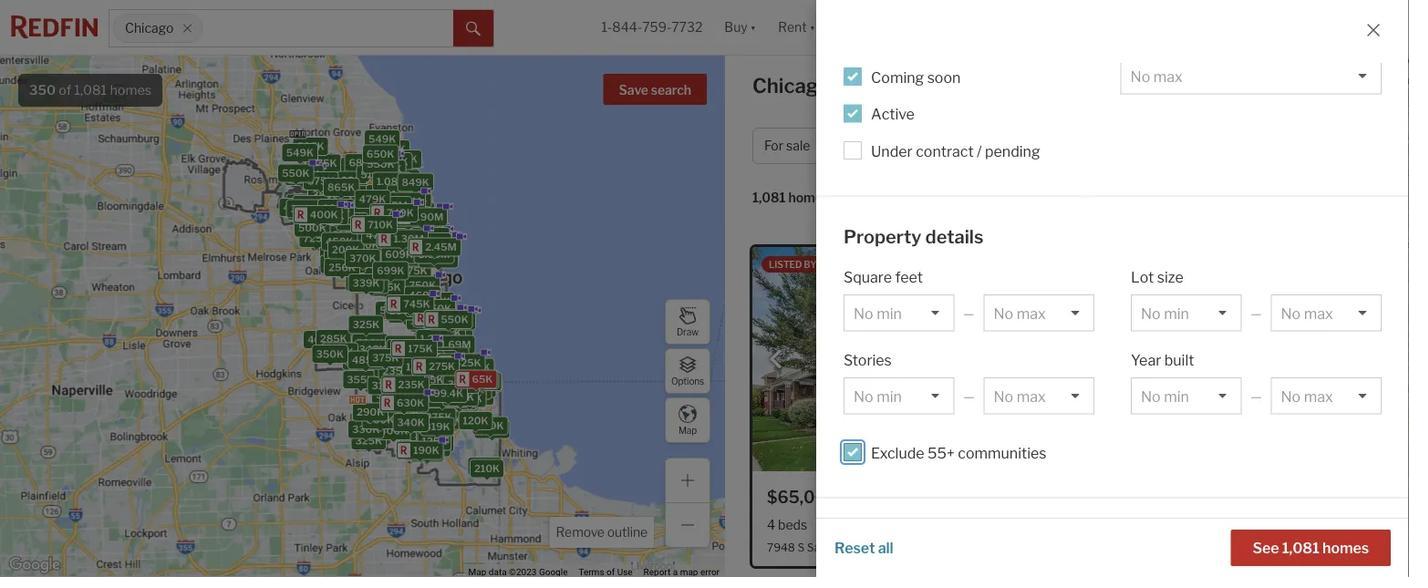 Task type: vqa. For each thing, say whether or not it's contained in the screenshot.
359K to the right
yes



Task type: describe. For each thing, give the bounding box(es) containing it.
315k left 634k
[[357, 418, 382, 430]]

1 vertical spatial 65k
[[472, 373, 493, 385]]

1 horizontal spatial 845k
[[414, 244, 442, 255]]

197k
[[470, 374, 495, 386]]

2 horizontal spatial 725k
[[401, 192, 427, 204]]

529k
[[380, 305, 407, 317]]

0 vertical spatial 845k
[[385, 223, 413, 235]]

335k up 99.4k
[[434, 373, 461, 385]]

1 horizontal spatial 260k
[[427, 363, 455, 375]]

256k
[[328, 262, 356, 273]]

446k
[[434, 327, 462, 339]]

2 vertical spatial 189k
[[424, 437, 450, 449]]

1 vertical spatial 198k
[[420, 442, 446, 454]]

1.80m
[[380, 225, 410, 237]]

4 for $1,895,000
[[1089, 517, 1097, 533]]

ft for $1,895,000
[[1260, 517, 1270, 533]]

1.30m down 679k
[[393, 213, 423, 225]]

2.50m
[[419, 240, 451, 251]]

remove outline
[[556, 525, 648, 540]]

1 vertical spatial 525k
[[358, 186, 385, 198]]

1,081 inside the 1,081 homes •
[[752, 190, 786, 206]]

310k down 345k
[[378, 379, 404, 391]]

1 vertical spatial 189k
[[404, 389, 430, 401]]

335k up 230k at the left of page
[[430, 369, 457, 381]]

/
[[977, 143, 982, 161]]

0 vertical spatial 210k
[[378, 362, 404, 374]]

4.5
[[1139, 517, 1159, 533]]

2 vertical spatial 549k
[[353, 184, 380, 196]]

homes inside the 1,081 homes •
[[788, 190, 829, 206]]

0 vertical spatial 775k
[[392, 185, 418, 197]]

all
[[878, 539, 893, 557]]

recommended
[[884, 190, 977, 206]]

200k down 309k at bottom left
[[433, 414, 461, 426]]

1 vertical spatial 995k
[[400, 226, 428, 238]]

see 1,081 homes button
[[1231, 530, 1391, 566]]

450k down 535k
[[341, 216, 369, 227]]

1 listed by redfin from the left
[[769, 259, 853, 270]]

309k
[[428, 393, 456, 405]]

coming soon
[[871, 69, 961, 87]]

1.50m down 1.05m on the left top of page
[[396, 205, 426, 217]]

chicago
[[125, 20, 174, 36]]

1.05m
[[388, 192, 419, 204]]

for
[[764, 138, 783, 154]]

ave,
[[853, 541, 874, 554]]

sq for $65,000
[[899, 517, 913, 533]]

1 vertical spatial 530k
[[308, 204, 335, 216]]

under
[[871, 143, 913, 161]]

1 horizontal spatial 749k
[[387, 207, 414, 219]]

350k down 266k at the top left of the page
[[316, 215, 344, 227]]

4 for $65,000
[[767, 517, 775, 533]]

375k up 266k at the top left of the page
[[307, 175, 334, 187]]

beds for $1,895,000
[[1100, 517, 1129, 533]]

200k down 116k
[[398, 395, 426, 407]]

photo of 7948 s saginaw ave, chicago, il 60617 image
[[752, 247, 1057, 472]]

market insights link
[[1181, 59, 1290, 99]]

0 vertical spatial 750k
[[333, 201, 361, 213]]

399k
[[448, 379, 475, 390]]

745k
[[403, 298, 430, 310]]

contract
[[916, 143, 974, 161]]

sale
[[965, 73, 1007, 98]]

1.04m
[[394, 249, 424, 261]]

350k up 519k
[[312, 189, 340, 201]]

favorite button image
[[1341, 486, 1364, 510]]

275k down 170k
[[409, 407, 436, 419]]

1 vertical spatial 320k
[[422, 378, 449, 390]]

0 horizontal spatial 150k
[[421, 343, 447, 355]]

240k down "95k"
[[476, 420, 504, 432]]

710k
[[368, 219, 393, 231]]

415k
[[423, 340, 449, 352]]

0 vertical spatial 365k
[[410, 315, 438, 327]]

photos button
[[1263, 193, 1338, 222]]

640k
[[314, 184, 342, 196]]

250k down 230k at the left of page
[[445, 395, 473, 407]]

1.65m
[[398, 221, 428, 233]]

240k up 44.9k
[[428, 411, 455, 423]]

350 of 1,081 homes
[[29, 82, 152, 98]]

0 vertical spatial 1.15m
[[397, 202, 425, 214]]

250k up the "197k"
[[463, 362, 490, 373]]

450k down 283k
[[402, 407, 430, 419]]

310k down 115k
[[393, 373, 419, 385]]

2 horizontal spatial il
[[1284, 541, 1294, 554]]

guide
[[1339, 79, 1378, 97]]

1.00m
[[384, 227, 415, 239]]

0 horizontal spatial 65k
[[432, 354, 453, 366]]

homes inside button
[[1323, 539, 1369, 557]]

2 vertical spatial 395k
[[374, 282, 401, 293]]

599k up 710k
[[380, 207, 407, 219]]

240k up 283k
[[397, 374, 425, 386]]

1 vertical spatial 270k
[[414, 318, 441, 329]]

865k
[[327, 182, 355, 194]]

4 beds for $1,895,000
[[1089, 517, 1129, 533]]

350k up 170k
[[421, 375, 449, 387]]

pending
[[985, 143, 1040, 161]]

0 vertical spatial 530k
[[289, 170, 316, 182]]

430k
[[351, 239, 379, 251]]

baths for $65,000
[[828, 517, 861, 533]]

0 vertical spatial 198k
[[414, 354, 440, 366]]

1.70m
[[384, 169, 413, 181]]

55k
[[419, 437, 440, 449]]

550k up 1.08m on the left
[[374, 163, 402, 175]]

0 horizontal spatial 675k
[[310, 157, 337, 169]]

1 horizontal spatial il
[[923, 541, 933, 554]]

1 redfin from the left
[[819, 259, 853, 270]]

1 horizontal spatial 725k
[[361, 204, 387, 215]]

844-
[[612, 19, 642, 35]]

table
[[1341, 194, 1378, 212]]

exclude 55+ communities
[[871, 445, 1047, 462]]

0 horizontal spatial 355k
[[347, 374, 374, 386]]

map region
[[0, 0, 957, 577]]

1 vertical spatial 210k
[[474, 463, 500, 475]]

0 horizontal spatial il
[[839, 73, 857, 98]]

hampden
[[1129, 541, 1179, 554]]

1 horizontal spatial 130k
[[472, 461, 498, 472]]

draw
[[677, 327, 699, 338]]

450k left 519k
[[283, 201, 311, 213]]

266k
[[297, 199, 324, 211]]

145k
[[465, 376, 491, 387]]

299k
[[350, 276, 377, 288]]

1 horizontal spatial 355k
[[416, 374, 444, 386]]

1.75m
[[407, 246, 437, 258]]

0 horizontal spatial 320k
[[334, 258, 362, 270]]

options button
[[665, 348, 710, 394]]

1 vertical spatial 549k
[[286, 147, 314, 159]]

0 vertical spatial 405k
[[310, 205, 337, 217]]

|
[[1297, 79, 1301, 97]]

0 vertical spatial 185k
[[379, 346, 404, 358]]

1 horizontal spatial chicago,
[[877, 541, 920, 554]]

315k down 440k
[[332, 229, 358, 241]]

2.20m
[[415, 246, 446, 258]]

340k up 345k
[[349, 351, 377, 362]]

55+
[[928, 445, 955, 462]]

table button
[[1338, 193, 1382, 220]]

275k down 116k
[[412, 395, 439, 407]]

479k
[[359, 193, 386, 205]]

1 vertical spatial 120k
[[463, 415, 488, 427]]

350k up 256k
[[328, 246, 356, 257]]

570k
[[371, 152, 398, 164]]

0 vertical spatial 260k
[[370, 351, 397, 362]]

reset all button
[[835, 530, 893, 566]]

0 horizontal spatial 1,081
[[74, 82, 107, 98]]

1 vertical spatial 405k
[[308, 334, 335, 346]]

219k
[[423, 357, 449, 369]]

1 horizontal spatial 689k
[[435, 312, 463, 324]]

1 vertical spatial 750k
[[418, 230, 446, 242]]

sq for $1,895,000
[[1243, 517, 1257, 533]]

1 vertical spatial 460k
[[433, 330, 461, 342]]

289k
[[351, 259, 378, 271]]

44.9k
[[419, 424, 449, 436]]

450k up 249k
[[403, 294, 431, 306]]

1 horizontal spatial 365k
[[443, 384, 470, 396]]

450k up 256k
[[326, 236, 353, 247]]

2b,
[[1219, 541, 1236, 554]]

0 horizontal spatial 359k
[[389, 305, 417, 317]]

290k down 170k
[[406, 402, 433, 414]]

1 horizontal spatial 520k
[[342, 193, 369, 204]]

265k up 149k
[[409, 417, 436, 429]]

290k down 420k
[[356, 337, 384, 349]]

0 vertical spatial 120k
[[467, 382, 492, 394]]

0 vertical spatial 650k
[[367, 148, 394, 160]]

609k
[[385, 249, 413, 260]]

0 horizontal spatial 259k
[[360, 344, 387, 356]]

534k
[[381, 156, 408, 168]]

729k
[[445, 315, 472, 327]]

0 vertical spatial 699k
[[377, 265, 404, 277]]

0 horizontal spatial chicago,
[[752, 73, 835, 98]]

2.45m
[[425, 241, 457, 253]]

67k
[[404, 339, 424, 351]]

1 horizontal spatial 180k
[[444, 384, 470, 396]]

2 vertical spatial 530k
[[410, 302, 437, 314]]

1-844-759-7732
[[601, 19, 703, 35]]

389k
[[354, 181, 382, 193]]

1 vertical spatial 699k
[[438, 316, 466, 328]]

599k down 479k
[[354, 208, 381, 219]]

0 horizontal spatial 130k
[[425, 367, 451, 379]]

favorite button checkbox
[[1341, 486, 1364, 510]]

345k
[[370, 365, 397, 377]]

318k
[[457, 393, 482, 404]]

375k up 345k
[[372, 352, 399, 364]]

2 vertical spatial 975k
[[408, 251, 435, 263]]

105k
[[434, 370, 460, 382]]

349k
[[290, 203, 318, 215]]

1 vertical spatial 235k
[[398, 379, 425, 391]]

200k up 99.4k
[[439, 370, 467, 382]]

0 vertical spatial 975k
[[355, 198, 382, 210]]

283k
[[399, 388, 426, 400]]

0 horizontal spatial 339k
[[352, 277, 380, 289]]

$65,000
[[767, 487, 838, 507]]

550k up 1.06m
[[367, 158, 395, 170]]

1 horizontal spatial 625k
[[430, 312, 457, 324]]

275k up 44.9k
[[426, 411, 452, 423]]

0 vertical spatial 235k
[[383, 365, 410, 377]]

1 vertical spatial 975k
[[409, 232, 436, 244]]

0 vertical spatial 280k
[[385, 373, 412, 384]]

favorite button image
[[1019, 486, 1042, 510]]

1.30m down 1.00m
[[383, 239, 413, 251]]

1.45m
[[393, 243, 423, 255]]

250k down 116k
[[402, 391, 429, 403]]

soon
[[927, 69, 961, 87]]

325k down 337k
[[355, 435, 382, 447]]

340k down 759k
[[337, 178, 365, 190]]

480k
[[291, 205, 319, 217]]

0 horizontal spatial 180k
[[397, 394, 423, 406]]

for
[[933, 73, 961, 98]]

active
[[871, 106, 915, 124]]

for sale button
[[752, 128, 845, 164]]

0 horizontal spatial 520k
[[291, 197, 318, 209]]

city
[[1308, 79, 1336, 97]]

0 vertical spatial 545k
[[356, 159, 384, 171]]

165k
[[412, 444, 438, 456]]

0 vertical spatial 525k
[[361, 169, 388, 180]]

200k up 256k
[[332, 244, 360, 256]]

550k down 595k
[[282, 167, 310, 179]]

communities
[[958, 445, 1047, 462]]

s
[[798, 541, 805, 554]]

0 horizontal spatial homes
[[110, 82, 152, 98]]

2 horizontal spatial 2
[[817, 517, 825, 533]]



Task type: locate. For each thing, give the bounding box(es) containing it.
535k
[[339, 197, 366, 209]]

350
[[29, 82, 56, 98]]

0 horizontal spatial baths
[[828, 517, 861, 533]]

beds up n
[[1100, 517, 1129, 533]]

4 beds up 2753
[[1089, 517, 1129, 533]]

500k
[[301, 200, 329, 212], [298, 222, 326, 234], [338, 239, 366, 251], [360, 239, 388, 251], [366, 414, 394, 426]]

market
[[1181, 79, 1231, 97]]

4.5 baths
[[1139, 517, 1195, 533]]

675k down 360k
[[341, 219, 368, 231]]

0 vertical spatial 189k
[[412, 377, 438, 388]]

7732
[[671, 19, 703, 35]]

1 vertical spatial 580k
[[411, 313, 439, 325]]

home inside button
[[949, 138, 985, 154]]

2 vertical spatial 750k
[[409, 279, 436, 291]]

2 ft from the left
[[1260, 517, 1270, 533]]

1 vertical spatial 185k
[[406, 361, 432, 373]]

chicago, down 2,902 sq ft
[[1238, 541, 1282, 554]]

map
[[678, 425, 697, 436]]

ft for $65,000
[[916, 517, 926, 533]]

750k
[[333, 201, 361, 213], [418, 230, 446, 242], [409, 279, 436, 291]]

by left size
[[1126, 259, 1139, 270]]

225k
[[408, 446, 434, 458]]

250k
[[463, 362, 490, 373], [402, 391, 429, 403], [445, 395, 473, 407]]

0 horizontal spatial beds
[[778, 517, 807, 533]]

3.60m
[[406, 225, 438, 237]]

350k
[[312, 189, 340, 201], [308, 202, 336, 214], [316, 215, 344, 227], [328, 246, 356, 257], [316, 348, 344, 360], [421, 375, 449, 387]]

2 4 from the left
[[1089, 517, 1097, 533]]

230k
[[445, 381, 472, 393]]

1 horizontal spatial 339k
[[409, 389, 437, 401]]

0 horizontal spatial 270k
[[361, 232, 388, 244]]

325k down 586k
[[418, 333, 445, 345]]

previous button image
[[767, 350, 785, 369]]

1 vertical spatial 849k
[[376, 256, 404, 268]]

580k
[[325, 234, 353, 245], [411, 313, 439, 325]]

1 vertical spatial 775k
[[406, 248, 432, 260]]

home for home features
[[844, 528, 895, 550]]

1 4 from the left
[[767, 517, 775, 533]]

1 horizontal spatial beds
[[1100, 517, 1129, 533]]

1 horizontal spatial homes
[[788, 190, 829, 206]]

235k down 59.3k
[[383, 365, 410, 377]]

0 vertical spatial 359k
[[389, 305, 417, 317]]

0 vertical spatial 999k
[[410, 217, 437, 229]]

homes
[[110, 82, 152, 98], [788, 190, 829, 206], [1323, 539, 1369, 557]]

440k
[[329, 207, 357, 219]]

1 horizontal spatial listed
[[1091, 259, 1124, 270]]

1 listed from the left
[[769, 259, 802, 270]]

198k
[[414, 354, 440, 366], [420, 442, 446, 454]]

260k up 345k
[[370, 351, 397, 362]]

2.53m
[[416, 232, 448, 244]]

1 vertical spatial 359k
[[422, 404, 450, 416]]

819k
[[329, 176, 355, 188]]

0 horizontal spatial 540k
[[334, 195, 362, 207]]

2.00m
[[399, 217, 432, 229], [414, 235, 446, 247], [414, 239, 446, 250], [422, 250, 455, 262]]

530k
[[289, 170, 316, 182], [308, 204, 335, 216], [410, 302, 437, 314]]

4 beds up 7948
[[767, 517, 807, 533]]

1-844-759-7732 link
[[601, 19, 703, 35]]

265k up 630k
[[403, 384, 430, 396]]

0 vertical spatial 460k
[[409, 289, 437, 301]]

995k
[[390, 153, 418, 165], [400, 226, 428, 238]]

— for stories
[[963, 389, 975, 404]]

580k down the 745k
[[411, 313, 439, 325]]

1 sq from the left
[[899, 517, 913, 533]]

1 horizontal spatial 259k
[[429, 354, 456, 366]]

520k up 519k
[[291, 197, 318, 209]]

210k
[[378, 362, 404, 374], [474, 463, 500, 475]]

0 vertical spatial 549k
[[368, 133, 396, 145]]

0 horizontal spatial 625k
[[344, 191, 371, 203]]

0 vertical spatial 580k
[[325, 234, 353, 245]]

943 sq ft
[[871, 517, 926, 533]]

0 vertical spatial 65k
[[432, 354, 453, 366]]

1 beds from the left
[[778, 517, 807, 533]]

1 horizontal spatial redfin
[[1141, 259, 1175, 270]]

by left square
[[804, 259, 817, 270]]

185k up 116k
[[406, 361, 432, 373]]

2 up "735k"
[[402, 228, 408, 240]]

375k down 630k
[[397, 410, 424, 422]]

1.30m down 1.65m
[[394, 233, 424, 245]]

849k
[[402, 176, 429, 188], [376, 256, 404, 268]]

— for square feet
[[963, 306, 975, 321]]

280k down 230k at the left of page
[[447, 396, 475, 408]]

1 vertical spatial 545k
[[362, 413, 389, 425]]

1 horizontal spatial 359k
[[422, 404, 450, 416]]

1 vertical spatial 365k
[[443, 384, 470, 396]]

0 vertical spatial 270k
[[361, 232, 388, 244]]

1 vertical spatial 540k
[[423, 295, 451, 307]]

home for home type
[[949, 138, 985, 154]]

359k
[[389, 305, 417, 317], [422, 404, 450, 416]]

545k up 830k
[[356, 159, 384, 171]]

2.40m
[[409, 234, 441, 246]]

0 vertical spatial 849k
[[402, 176, 429, 188]]

0 horizontal spatial 365k
[[410, 315, 438, 327]]

0 horizontal spatial by
[[804, 259, 817, 270]]

0 vertical spatial homes
[[110, 82, 152, 98]]

339k down 289k
[[352, 277, 380, 289]]

5.65m
[[418, 249, 450, 261]]

1 horizontal spatial 320k
[[422, 378, 449, 390]]

325k down 105k
[[424, 385, 451, 397]]

580k down 440k
[[325, 234, 353, 245]]

170k
[[411, 388, 436, 400]]

340k down 630k
[[397, 417, 425, 429]]

1 vertical spatial 650k
[[375, 216, 403, 228]]

n
[[1119, 541, 1127, 554]]

listed left lot
[[1091, 259, 1124, 270]]

draw button
[[665, 299, 710, 345]]

185k down 149k
[[414, 448, 440, 460]]

0 horizontal spatial home
[[844, 528, 895, 550]]

google image
[[5, 554, 65, 577]]

0 vertical spatial home
[[949, 138, 985, 154]]

337k
[[372, 421, 399, 433]]

0 vertical spatial 689k
[[349, 157, 377, 169]]

1 horizontal spatial 280k
[[447, 396, 475, 408]]

675k
[[310, 157, 337, 169], [341, 219, 368, 231]]

749k down 830k
[[340, 189, 367, 201]]

None search field
[[203, 10, 453, 47]]

4.00m
[[393, 220, 426, 232]]

189k down 44.9k
[[424, 437, 450, 449]]

outline
[[607, 525, 648, 540]]

2 horizontal spatial homes
[[1323, 539, 1369, 557]]

save search button
[[603, 74, 707, 105]]

ft up see
[[1260, 517, 1270, 533]]

4
[[767, 517, 775, 533], [1089, 517, 1097, 533]]

265k
[[403, 384, 430, 396], [423, 395, 450, 407], [409, 417, 436, 429]]

1 horizontal spatial 4 beds
[[1089, 517, 1129, 533]]

359k left 850k
[[389, 305, 417, 317]]

759-
[[642, 19, 671, 35]]

1.90m
[[413, 211, 443, 223]]

830k
[[341, 175, 369, 187]]

460k up 850k
[[409, 289, 437, 301]]

550k up 446k
[[441, 314, 469, 326]]

list box
[[1120, 58, 1382, 95], [844, 295, 954, 332], [984, 295, 1094, 332], [1131, 295, 1242, 332], [1271, 295, 1382, 332], [844, 378, 954, 415], [984, 378, 1094, 415], [1131, 378, 1242, 415], [1271, 378, 1382, 415]]

2 listed by redfin from the left
[[1091, 259, 1175, 270]]

sort
[[852, 190, 878, 206]]

redfin
[[819, 259, 853, 270], [1141, 259, 1175, 270]]

540k
[[334, 195, 362, 207], [423, 295, 451, 307]]

baths
[[828, 517, 861, 533], [1161, 517, 1195, 533]]

294k
[[479, 424, 506, 435]]

1 horizontal spatial 2
[[402, 228, 408, 240]]

favorite button checkbox
[[1019, 486, 1042, 510]]

325k
[[353, 319, 380, 331], [418, 333, 445, 345], [454, 357, 481, 369], [424, 385, 451, 397], [355, 435, 382, 447]]

1.69m
[[441, 339, 471, 351]]

save
[[619, 83, 648, 98]]

1 horizontal spatial 65k
[[472, 373, 493, 385]]

975k
[[355, 198, 382, 210], [409, 232, 436, 244], [408, 251, 435, 263]]

350k left 323k
[[316, 348, 344, 360]]

recommended button
[[881, 189, 991, 207]]

325k up 195k
[[454, 357, 481, 369]]

0 vertical spatial 1,081
[[74, 82, 107, 98]]

search
[[651, 83, 691, 98]]

photo of 2753 n hampden ct unit 2b, chicago, il 60614 image
[[1074, 247, 1379, 472]]

1 vertical spatial 280k
[[447, 396, 475, 408]]

116k
[[416, 375, 440, 387]]

99.9k
[[468, 377, 498, 389]]

2 right '430k'
[[379, 237, 386, 249]]

2 4 beds from the left
[[1089, 517, 1129, 533]]

340k down 420k
[[359, 343, 387, 355]]

270k down 850k
[[414, 318, 441, 329]]

365k down 105k
[[443, 384, 470, 396]]

1,081 right of
[[74, 82, 107, 98]]

submit search image
[[466, 22, 481, 36]]

2 beds from the left
[[1100, 517, 1129, 533]]

280k down 115k
[[385, 373, 412, 384]]

0 vertical spatial 675k
[[310, 157, 337, 169]]

0 horizontal spatial 845k
[[385, 223, 413, 235]]

beds for $65,000
[[778, 517, 807, 533]]

375k down 479k
[[345, 208, 372, 220]]

315k down 535k
[[334, 210, 359, 222]]

1 horizontal spatial listed by redfin
[[1091, 259, 1175, 270]]

1 vertical spatial 845k
[[414, 244, 442, 255]]

725k
[[401, 192, 427, 204], [361, 204, 387, 215], [303, 233, 330, 245]]

675k down 595k
[[310, 157, 337, 169]]

545k
[[356, 159, 384, 171], [362, 413, 389, 425]]

1-
[[601, 19, 612, 35]]

339k down 116k
[[409, 389, 437, 401]]

625k up 360k
[[344, 191, 371, 203]]

699k down 850k
[[438, 316, 466, 328]]

1 by from the left
[[804, 259, 817, 270]]

350k down 640k
[[308, 202, 336, 214]]

2 by from the left
[[1126, 259, 1139, 270]]

0 horizontal spatial ft
[[916, 517, 926, 533]]

1.08m
[[377, 175, 407, 187]]

240k down 116k
[[411, 392, 438, 404]]

575k
[[401, 265, 427, 277]]

0 horizontal spatial 4
[[767, 517, 775, 533]]

599k up 610k
[[441, 333, 469, 345]]

0 horizontal spatial 210k
[[378, 362, 404, 374]]

1 horizontal spatial 150k
[[462, 385, 488, 396]]

130k down 610k
[[425, 367, 451, 379]]

1 vertical spatial 689k
[[435, 312, 463, 324]]

baths for $1,895,000
[[1161, 517, 1195, 533]]

1 4 beds from the left
[[767, 517, 807, 533]]

beds up s
[[778, 517, 807, 533]]

315k down 345k
[[372, 380, 397, 392]]

listed down the 1,081 homes •
[[769, 259, 802, 270]]

395k
[[318, 203, 345, 215], [330, 239, 358, 251], [374, 282, 401, 293]]

0 vertical spatial 749k
[[340, 189, 367, 201]]

320k up 309k at bottom left
[[422, 378, 449, 390]]

1 baths from the left
[[828, 517, 861, 533]]

1 vertical spatial 150k
[[462, 385, 488, 396]]

sq right 2,902
[[1243, 517, 1257, 533]]

1 horizontal spatial 210k
[[474, 463, 500, 475]]

chicago, il homes for sale
[[752, 73, 1007, 98]]

1 horizontal spatial sq
[[1243, 517, 1257, 533]]

265k up 284k at the bottom of page
[[423, 395, 450, 407]]

1,081 right see
[[1282, 539, 1320, 557]]

year
[[1131, 352, 1161, 369]]

689k up 446k
[[435, 312, 463, 324]]

1,081 inside button
[[1282, 539, 1320, 557]]

2 horizontal spatial chicago,
[[1238, 541, 1282, 554]]

remove outline button
[[549, 517, 654, 548]]

homes down favorite button option
[[1323, 539, 1369, 557]]

0 horizontal spatial listed by redfin
[[769, 259, 853, 270]]

0 horizontal spatial 580k
[[325, 234, 353, 245]]

60614
[[1296, 541, 1330, 554]]

1 vertical spatial 749k
[[387, 207, 414, 219]]

2 vertical spatial 185k
[[414, 448, 440, 460]]

sq right 943
[[899, 517, 913, 533]]

1 vertical spatial 1.15m
[[419, 235, 447, 247]]

— for lot size
[[1251, 306, 1262, 321]]

4 beds for $65,000
[[767, 517, 807, 533]]

2 listed from the left
[[1091, 259, 1124, 270]]

1 ft from the left
[[916, 517, 926, 533]]

1 vertical spatial homes
[[788, 190, 829, 206]]

0 vertical spatial 995k
[[390, 153, 418, 165]]

2 baths from the left
[[1161, 517, 1195, 533]]

1 vertical spatial 395k
[[330, 239, 358, 251]]

1 vertical spatial 675k
[[341, 219, 368, 231]]

1 vertical spatial 260k
[[427, 363, 455, 375]]

120k
[[467, 382, 492, 394], [463, 415, 488, 427]]

315k down 230k at the left of page
[[448, 395, 473, 407]]

— for year built
[[1251, 389, 1262, 404]]

reset
[[835, 539, 875, 557]]

remove chicago image
[[182, 23, 193, 34]]

0 horizontal spatial 749k
[[340, 189, 367, 201]]

540k up 586k
[[423, 295, 451, 307]]

689k up 830k
[[349, 157, 377, 169]]

365k
[[410, 315, 438, 327], [443, 384, 470, 396]]

634k
[[387, 407, 414, 419]]

0 horizontal spatial 699k
[[377, 265, 404, 277]]

1 vertical spatial 625k
[[430, 312, 457, 324]]

4 up 2753
[[1089, 517, 1097, 533]]

0 horizontal spatial sq
[[899, 517, 913, 533]]

insights
[[1234, 79, 1290, 97]]

1.10m
[[402, 216, 431, 228]]

130k down 294k
[[472, 461, 498, 472]]

275k up 116k
[[429, 361, 455, 372]]

1.50m down 679k
[[407, 211, 437, 223]]

290k
[[356, 337, 384, 349], [406, 402, 433, 414], [357, 406, 384, 418]]

325k up 485k
[[353, 319, 380, 331]]

1.35m
[[378, 200, 408, 211]]

2.25m
[[423, 253, 454, 265]]

395k down 640k
[[318, 203, 345, 215]]

0 horizontal spatial 2
[[379, 237, 386, 249]]

395k up 256k
[[330, 239, 358, 251]]

2 sq from the left
[[1243, 517, 1257, 533]]

260k down 610k
[[427, 363, 455, 375]]

359k up 284k at the bottom of page
[[422, 404, 450, 416]]

210k down 88.5k
[[378, 362, 404, 374]]

market insights | city guide
[[1181, 79, 1378, 97]]

1,081 down for
[[752, 190, 786, 206]]

850k
[[424, 303, 452, 314]]

849k up 1.53m
[[402, 176, 429, 188]]

180k
[[444, 384, 470, 396], [397, 394, 423, 406]]

chicago, up sale
[[752, 73, 835, 98]]

586k
[[426, 313, 453, 325]]

2 redfin from the left
[[1141, 259, 1175, 270]]

475k
[[366, 229, 393, 241], [324, 259, 351, 270], [324, 259, 351, 270], [390, 402, 417, 413]]

unit
[[1196, 541, 1217, 554]]

under contract / pending
[[871, 143, 1040, 161]]

460k down 586k
[[433, 330, 461, 342]]

290k up 337k
[[357, 406, 384, 418]]

1 vertical spatial home
[[844, 528, 895, 550]]

0 vertical spatial 395k
[[318, 203, 345, 215]]

il left 60617 on the bottom right of page
[[923, 541, 933, 554]]

il left homes
[[839, 73, 857, 98]]

homes left •
[[788, 190, 829, 206]]

1 vertical spatial 999k
[[396, 245, 424, 257]]

of
[[59, 82, 71, 98]]

1 horizontal spatial by
[[1126, 259, 1139, 270]]

for sale
[[764, 138, 810, 154]]



